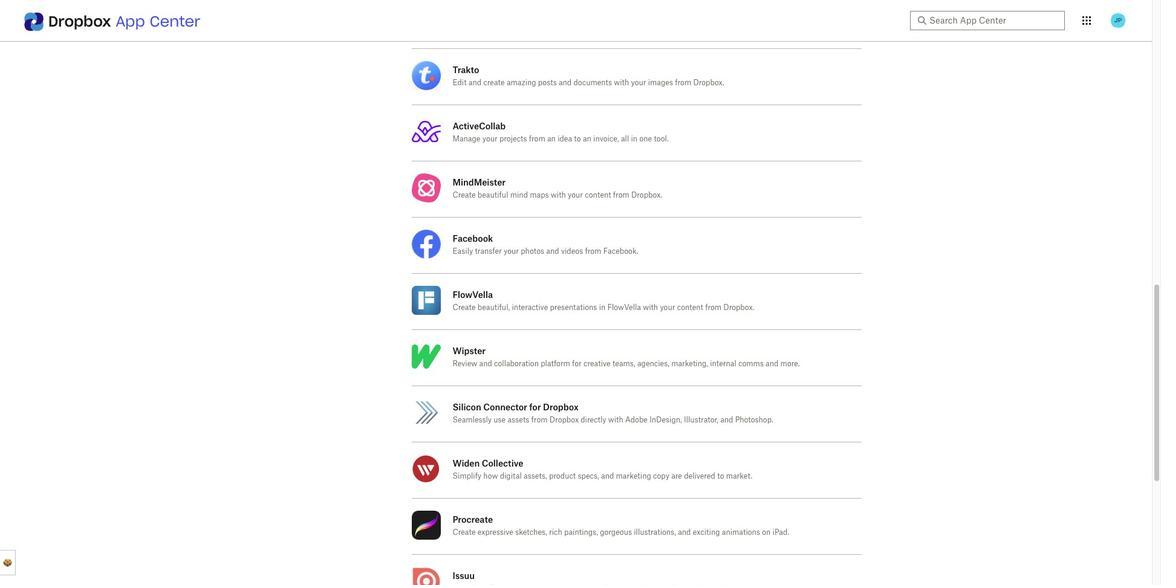 Task type: vqa. For each thing, say whether or not it's contained in the screenshot.
amazing
yes



Task type: locate. For each thing, give the bounding box(es) containing it.
with
[[614, 79, 630, 87], [551, 192, 566, 199], [643, 304, 658, 312], [609, 417, 624, 424]]

create
[[453, 192, 476, 199], [453, 304, 476, 312], [453, 530, 476, 537]]

facebook easily transfer your photos and videos from facebook.
[[453, 234, 639, 255]]

content
[[585, 192, 612, 199], [678, 304, 704, 312]]

your down activecollab
[[483, 136, 498, 143]]

edit
[[453, 79, 467, 87]]

your
[[631, 79, 647, 87], [483, 136, 498, 143], [568, 192, 583, 199], [504, 248, 519, 255], [660, 304, 676, 312]]

dropbox.
[[694, 79, 725, 87], [632, 192, 663, 199], [724, 304, 755, 312]]

content down invoice,
[[585, 192, 612, 199]]

your inside the facebook easily transfer your photos and videos from facebook.
[[504, 248, 519, 255]]

trakto
[[453, 65, 480, 75]]

1 horizontal spatial content
[[678, 304, 704, 312]]

for
[[572, 361, 582, 368], [530, 402, 541, 413]]

in right presentations at the bottom of page
[[599, 304, 606, 312]]

1 vertical spatial dropbox
[[543, 402, 579, 413]]

1 horizontal spatial flowvella
[[608, 304, 641, 312]]

manage
[[453, 136, 481, 143]]

2 vertical spatial dropbox.
[[724, 304, 755, 312]]

0 horizontal spatial flowvella
[[453, 290, 493, 300]]

your left photos
[[504, 248, 519, 255]]

posts
[[538, 79, 557, 87]]

and inside the silicon connector for dropbox seamlessly use assets from dropbox directly with adobe indesign, illustrator, and photoshop.
[[721, 417, 734, 424]]

dropbox. inside flowvella create beautiful, interactive presentations in flowvella with your content from dropbox.
[[724, 304, 755, 312]]

collaboration
[[494, 361, 539, 368]]

and right posts
[[559, 79, 572, 87]]

1 vertical spatial create
[[453, 304, 476, 312]]

adobe
[[626, 417, 648, 424]]

1 vertical spatial content
[[678, 304, 704, 312]]

0 horizontal spatial in
[[599, 304, 606, 312]]

with left the adobe
[[609, 417, 624, 424]]

create for procreate
[[453, 530, 476, 537]]

with inside trakto edit and create amazing posts and documents with your images from dropbox.
[[614, 79, 630, 87]]

flowvella up beautiful,
[[453, 290, 493, 300]]

mindmeister create beautiful mind maps with your content from dropbox.
[[453, 177, 663, 199]]

your left images
[[631, 79, 647, 87]]

an left invoice,
[[583, 136, 592, 143]]

copy
[[654, 473, 670, 480]]

2 vertical spatial create
[[453, 530, 476, 537]]

images
[[649, 79, 674, 87]]

product
[[549, 473, 576, 480]]

from
[[675, 79, 692, 87], [529, 136, 546, 143], [614, 192, 630, 199], [585, 248, 602, 255], [706, 304, 722, 312], [532, 417, 548, 424]]

flowvella
[[453, 290, 493, 300], [608, 304, 641, 312]]

create down mindmeister
[[453, 192, 476, 199]]

1 horizontal spatial to
[[718, 473, 725, 480]]

activecollab manage your projects from an idea to an invoice, all in one tool.
[[453, 121, 669, 143]]

0 horizontal spatial to
[[574, 136, 581, 143]]

0 vertical spatial to
[[574, 136, 581, 143]]

create left beautiful,
[[453, 304, 476, 312]]

to right idea
[[574, 136, 581, 143]]

0 horizontal spatial an
[[548, 136, 556, 143]]

0 vertical spatial content
[[585, 192, 612, 199]]

your right maps
[[568, 192, 583, 199]]

1 vertical spatial dropbox.
[[632, 192, 663, 199]]

and right illustrator,
[[721, 417, 734, 424]]

review
[[453, 361, 478, 368]]

an left idea
[[548, 136, 556, 143]]

from right assets
[[532, 417, 548, 424]]

1 horizontal spatial in
[[631, 136, 638, 143]]

flowvella up wipster review and collaboration platform for creative teams, agencies, marketing, internal comms and more.
[[608, 304, 641, 312]]

0 horizontal spatial for
[[530, 402, 541, 413]]

facebook.
[[604, 248, 639, 255]]

exciting
[[693, 530, 720, 537]]

to left market.
[[718, 473, 725, 480]]

facebook
[[453, 234, 493, 244]]

specs,
[[578, 473, 600, 480]]

from right projects
[[529, 136, 546, 143]]

0 vertical spatial in
[[631, 136, 638, 143]]

create inside flowvella create beautiful, interactive presentations in flowvella with your content from dropbox.
[[453, 304, 476, 312]]

with up wipster review and collaboration platform for creative teams, agencies, marketing, internal comms and more.
[[643, 304, 658, 312]]

create inside procreate create expressive sketches, rich paintings, gorgeous illustrations, and exciting animations on ipad.
[[453, 530, 476, 537]]

0 vertical spatial dropbox.
[[694, 79, 725, 87]]

creative
[[584, 361, 611, 368]]

0 vertical spatial for
[[572, 361, 582, 368]]

and
[[469, 79, 482, 87], [559, 79, 572, 87], [547, 248, 560, 255], [480, 361, 492, 368], [766, 361, 779, 368], [721, 417, 734, 424], [602, 473, 614, 480], [678, 530, 691, 537]]

create for mindmeister
[[453, 192, 476, 199]]

from inside the silicon connector for dropbox seamlessly use assets from dropbox directly with adobe indesign, illustrator, and photoshop.
[[532, 417, 548, 424]]

dropbox down 'platform'
[[543, 402, 579, 413]]

1 horizontal spatial for
[[572, 361, 582, 368]]

from inside flowvella create beautiful, interactive presentations in flowvella with your content from dropbox.
[[706, 304, 722, 312]]

dropbox. down one
[[632, 192, 663, 199]]

photos
[[521, 248, 545, 255]]

trakto edit and create amazing posts and documents with your images from dropbox.
[[453, 65, 725, 87]]

dropbox. inside mindmeister create beautiful mind maps with your content from dropbox.
[[632, 192, 663, 199]]

comms
[[739, 361, 764, 368]]

from inside trakto edit and create amazing posts and documents with your images from dropbox.
[[675, 79, 692, 87]]

and right edit
[[469, 79, 482, 87]]

1 vertical spatial in
[[599, 304, 606, 312]]

for up assets
[[530, 402, 541, 413]]

gorgeous
[[600, 530, 632, 537]]

and left exciting
[[678, 530, 691, 537]]

from up facebook.
[[614, 192, 630, 199]]

invoice,
[[594, 136, 619, 143]]

and right specs,
[[602, 473, 614, 480]]

1 create from the top
[[453, 192, 476, 199]]

your inside mindmeister create beautiful mind maps with your content from dropbox.
[[568, 192, 583, 199]]

your up the agencies,
[[660, 304, 676, 312]]

presentations
[[550, 304, 598, 312]]

transfer
[[475, 248, 502, 255]]

dropbox. right images
[[694, 79, 725, 87]]

idea
[[558, 136, 573, 143]]

from inside mindmeister create beautiful mind maps with your content from dropbox.
[[614, 192, 630, 199]]

1 vertical spatial flowvella
[[608, 304, 641, 312]]

3 create from the top
[[453, 530, 476, 537]]

rich
[[550, 530, 563, 537]]

an
[[548, 136, 556, 143], [583, 136, 592, 143]]

dropbox
[[48, 12, 111, 31], [543, 402, 579, 413], [550, 417, 579, 424]]

from right images
[[675, 79, 692, 87]]

dropbox left app
[[48, 12, 111, 31]]

dropbox. up comms
[[724, 304, 755, 312]]

2 an from the left
[[583, 136, 592, 143]]

0 horizontal spatial content
[[585, 192, 612, 199]]

and inside procreate create expressive sketches, rich paintings, gorgeous illustrations, and exciting animations on ipad.
[[678, 530, 691, 537]]

to
[[574, 136, 581, 143], [718, 473, 725, 480]]

1 vertical spatial for
[[530, 402, 541, 413]]

1 vertical spatial to
[[718, 473, 725, 480]]

issuu
[[453, 571, 475, 582]]

how
[[484, 473, 498, 480]]

content up marketing,
[[678, 304, 704, 312]]

platform
[[541, 361, 571, 368]]

with right maps
[[551, 192, 566, 199]]

dropbox left directly
[[550, 417, 579, 424]]

with inside the silicon connector for dropbox seamlessly use assets from dropbox directly with adobe indesign, illustrator, and photoshop.
[[609, 417, 624, 424]]

widen collective simplify how digital assets, product specs, and marketing copy are delivered to market.
[[453, 459, 753, 480]]

0 vertical spatial dropbox
[[48, 12, 111, 31]]

internal
[[711, 361, 737, 368]]

in right all on the right of page
[[631, 136, 638, 143]]

issuu link
[[412, 556, 862, 586]]

photoshop.
[[736, 417, 774, 424]]

and inside the facebook easily transfer your photos and videos from facebook.
[[547, 248, 560, 255]]

in
[[631, 136, 638, 143], [599, 304, 606, 312]]

0 vertical spatial create
[[453, 192, 476, 199]]

with right the documents
[[614, 79, 630, 87]]

for inside the silicon connector for dropbox seamlessly use assets from dropbox directly with adobe indesign, illustrator, and photoshop.
[[530, 402, 541, 413]]

market.
[[727, 473, 753, 480]]

1 horizontal spatial an
[[583, 136, 592, 143]]

ipad.
[[773, 530, 790, 537]]

from up internal
[[706, 304, 722, 312]]

interactive
[[512, 304, 548, 312]]

delivered
[[685, 473, 716, 480]]

from right videos
[[585, 248, 602, 255]]

tool.
[[654, 136, 669, 143]]

content inside mindmeister create beautiful mind maps with your content from dropbox.
[[585, 192, 612, 199]]

and right review
[[480, 361, 492, 368]]

and left videos
[[547, 248, 560, 255]]

2 create from the top
[[453, 304, 476, 312]]

1 an from the left
[[548, 136, 556, 143]]

create down procreate
[[453, 530, 476, 537]]

create inside mindmeister create beautiful mind maps with your content from dropbox.
[[453, 192, 476, 199]]

for left creative
[[572, 361, 582, 368]]

from inside the facebook easily transfer your photos and videos from facebook.
[[585, 248, 602, 255]]



Task type: describe. For each thing, give the bounding box(es) containing it.
indesign,
[[650, 417, 683, 424]]

and left more.
[[766, 361, 779, 368]]

center
[[150, 12, 201, 31]]

from inside "activecollab manage your projects from an idea to an invoice, all in one tool."
[[529, 136, 546, 143]]

assets,
[[524, 473, 547, 480]]

to inside "activecollab manage your projects from an idea to an invoice, all in one tool."
[[574, 136, 581, 143]]

silicon connector for dropbox seamlessly use assets from dropbox directly with adobe indesign, illustrator, and photoshop.
[[453, 402, 774, 424]]

seamlessly
[[453, 417, 492, 424]]

expressive
[[478, 530, 514, 537]]

for inside wipster review and collaboration platform for creative teams, agencies, marketing, internal comms and more.
[[572, 361, 582, 368]]

wipster
[[453, 346, 486, 356]]

projects
[[500, 136, 527, 143]]

paintings,
[[565, 530, 598, 537]]

teams,
[[613, 361, 636, 368]]

and inside widen collective simplify how digital assets, product specs, and marketing copy are delivered to market.
[[602, 473, 614, 480]]

collective
[[482, 459, 524, 469]]

silicon
[[453, 402, 482, 413]]

directly
[[581, 417, 607, 424]]

maps
[[530, 192, 549, 199]]

jp button
[[1109, 11, 1129, 30]]

with inside mindmeister create beautiful mind maps with your content from dropbox.
[[551, 192, 566, 199]]

dropbox app center
[[48, 12, 201, 31]]

to inside widen collective simplify how digital assets, product specs, and marketing copy are delivered to market.
[[718, 473, 725, 480]]

your inside trakto edit and create amazing posts and documents with your images from dropbox.
[[631, 79, 647, 87]]

illustrations,
[[634, 530, 676, 537]]

app
[[116, 12, 145, 31]]

content inside flowvella create beautiful, interactive presentations in flowvella with your content from dropbox.
[[678, 304, 704, 312]]

agencies,
[[638, 361, 670, 368]]

your inside "activecollab manage your projects from an idea to an invoice, all in one tool."
[[483, 136, 498, 143]]

0 vertical spatial flowvella
[[453, 290, 493, 300]]

connector
[[484, 402, 528, 413]]

more.
[[781, 361, 800, 368]]

assets
[[508, 417, 530, 424]]

2 vertical spatial dropbox
[[550, 417, 579, 424]]

illustrator,
[[684, 417, 719, 424]]

widen
[[453, 459, 480, 469]]

all
[[621, 136, 630, 143]]

simplify
[[453, 473, 482, 480]]

beautiful
[[478, 192, 509, 199]]

digital
[[500, 473, 522, 480]]

procreate
[[453, 515, 493, 525]]

easily
[[453, 248, 473, 255]]

dropbox. inside trakto edit and create amazing posts and documents with your images from dropbox.
[[694, 79, 725, 87]]

amazing
[[507, 79, 537, 87]]

are
[[672, 473, 683, 480]]

use
[[494, 417, 506, 424]]

procreate create expressive sketches, rich paintings, gorgeous illustrations, and exciting animations on ipad.
[[453, 515, 790, 537]]

Search App Center text field
[[930, 14, 1058, 27]]

jp
[[1115, 16, 1123, 24]]

mindmeister
[[453, 177, 506, 188]]

sketches,
[[516, 530, 548, 537]]

on
[[763, 530, 771, 537]]

your inside flowvella create beautiful, interactive presentations in flowvella with your content from dropbox.
[[660, 304, 676, 312]]

mind
[[511, 192, 528, 199]]

wipster review and collaboration platform for creative teams, agencies, marketing, internal comms and more.
[[453, 346, 800, 368]]

videos
[[561, 248, 584, 255]]

beautiful,
[[478, 304, 510, 312]]

activecollab
[[453, 121, 506, 131]]

marketing
[[616, 473, 652, 480]]

with inside flowvella create beautiful, interactive presentations in flowvella with your content from dropbox.
[[643, 304, 658, 312]]

create
[[484, 79, 505, 87]]

flowvella create beautiful, interactive presentations in flowvella with your content from dropbox.
[[453, 290, 755, 312]]

in inside flowvella create beautiful, interactive presentations in flowvella with your content from dropbox.
[[599, 304, 606, 312]]

documents
[[574, 79, 612, 87]]

in inside "activecollab manage your projects from an idea to an invoice, all in one tool."
[[631, 136, 638, 143]]

animations
[[722, 530, 761, 537]]

marketing,
[[672, 361, 709, 368]]

one
[[640, 136, 652, 143]]

create for flowvella
[[453, 304, 476, 312]]



